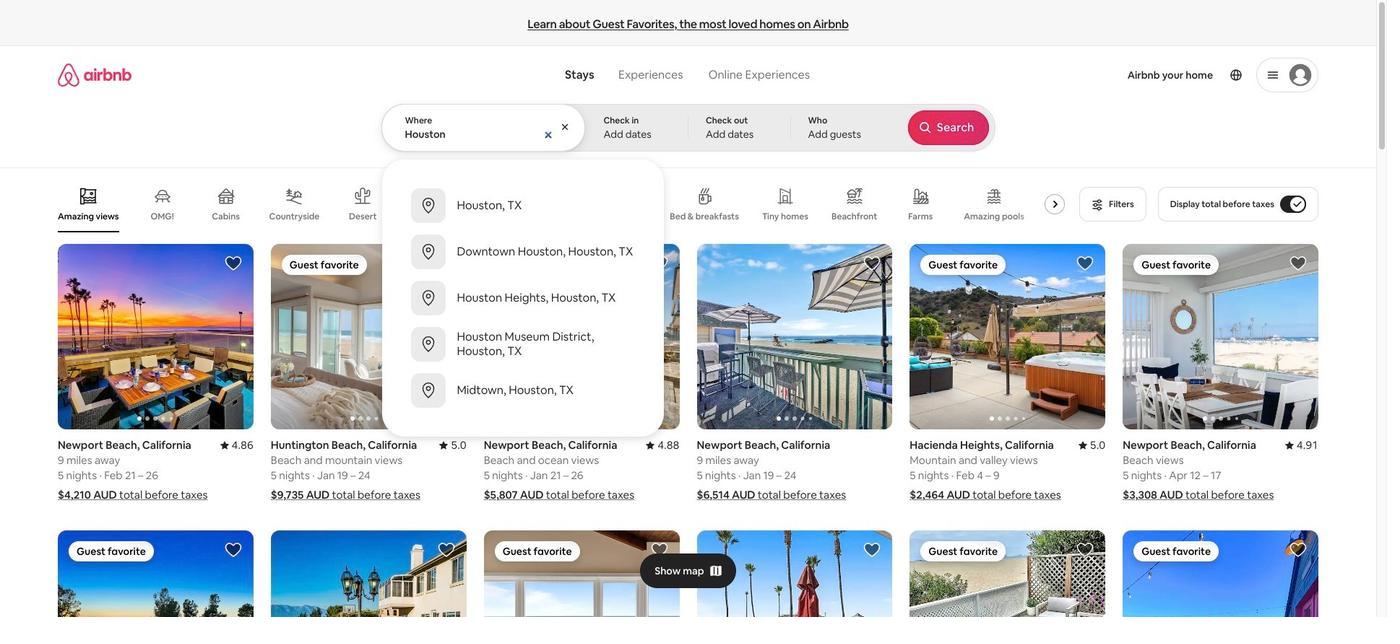 Task type: vqa. For each thing, say whether or not it's contained in the screenshot.
100
no



Task type: describe. For each thing, give the bounding box(es) containing it.
add to wishlist: mission viejo, california image
[[225, 542, 242, 559]]

what can we help you find? tab list
[[553, 59, 696, 91]]

add to wishlist: long beach, california image
[[1077, 542, 1094, 559]]

3 option from the top
[[382, 275, 664, 321]]

add to wishlist: newport beach, california image for 4.91 out of 5 average rating image
[[1290, 255, 1307, 272]]

add to wishlist: newport beach, california image for 4.86 out of 5 average rating image
[[225, 255, 242, 272]]

profile element
[[833, 46, 1319, 104]]

2 add to wishlist: newport beach, california image from the left
[[864, 255, 881, 272]]

add to wishlist: trabuco canyon, california image
[[1290, 542, 1307, 559]]

add to wishlist: huntington beach, california image
[[651, 542, 668, 559]]



Task type: locate. For each thing, give the bounding box(es) containing it.
4 option from the top
[[382, 321, 664, 368]]

4.88 out of 5 average rating image
[[646, 439, 679, 452]]

0 vertical spatial add to wishlist: newport beach, california image
[[651, 255, 668, 272]]

option
[[382, 183, 664, 229], [382, 229, 664, 275], [382, 275, 664, 321], [382, 321, 664, 368], [382, 368, 664, 414]]

add to wishlist: newport beach, california image
[[651, 255, 668, 272], [864, 542, 881, 559]]

search suggestions list box
[[382, 171, 664, 426]]

2 option from the top
[[382, 229, 664, 275]]

5.0 out of 5 average rating image
[[439, 439, 466, 452]]

4.91 out of 5 average rating image
[[1285, 439, 1318, 452]]

add to wishlist: hacienda heights, california image
[[1077, 255, 1094, 272]]

4.86 out of 5 average rating image
[[220, 439, 253, 452]]

1 vertical spatial add to wishlist: newport beach, california image
[[864, 542, 881, 559]]

1 horizontal spatial add to wishlist: newport beach, california image
[[864, 255, 881, 272]]

add to wishlist: newport beach, california image
[[225, 255, 242, 272], [864, 255, 881, 272], [1290, 255, 1307, 272]]

0 horizontal spatial add to wishlist: newport beach, california image
[[651, 255, 668, 272]]

add to wishlist: corona, california image
[[438, 542, 455, 559]]

Search destinations search field
[[405, 128, 562, 141]]

1 option from the top
[[382, 183, 664, 229]]

5.0 out of 5 average rating image
[[1079, 439, 1105, 452]]

1 add to wishlist: newport beach, california image from the left
[[225, 255, 242, 272]]

0 horizontal spatial add to wishlist: newport beach, california image
[[225, 255, 242, 272]]

tab panel
[[381, 104, 995, 437]]

2 horizontal spatial add to wishlist: newport beach, california image
[[1290, 255, 1307, 272]]

1 horizontal spatial add to wishlist: newport beach, california image
[[864, 542, 881, 559]]

None search field
[[381, 46, 995, 437]]

add to wishlist: huntington beach, california image
[[438, 255, 455, 272]]

3 add to wishlist: newport beach, california image from the left
[[1290, 255, 1307, 272]]

5 option from the top
[[382, 368, 664, 414]]

group
[[58, 176, 1088, 233], [58, 244, 253, 430], [271, 244, 466, 430], [484, 244, 679, 430], [697, 244, 892, 430], [910, 244, 1301, 430], [1123, 244, 1387, 430], [58, 531, 253, 618], [271, 531, 466, 618], [484, 531, 679, 618], [697, 531, 892, 618], [910, 531, 1105, 618], [1123, 531, 1318, 618]]



